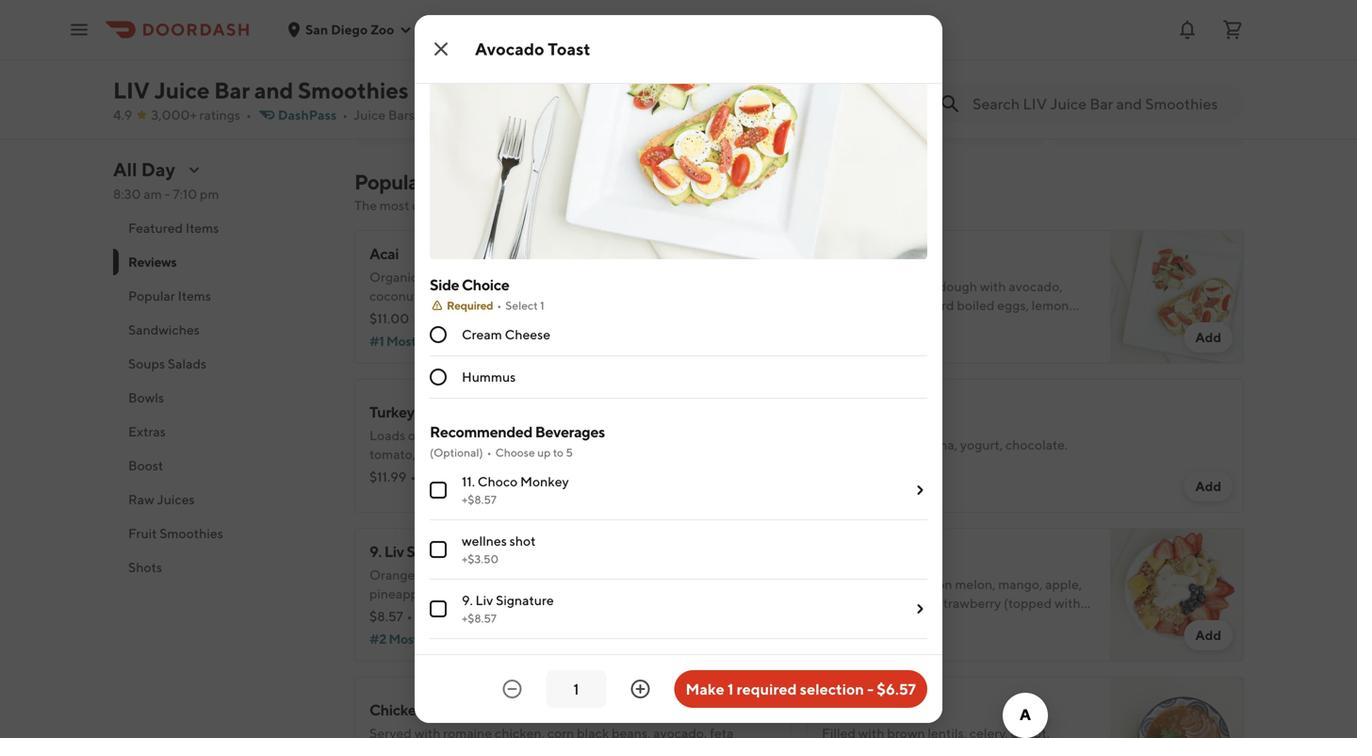 Task type: vqa. For each thing, say whether or not it's contained in the screenshot.
'Toast' to the bottom
yes



Task type: describe. For each thing, give the bounding box(es) containing it.
100% for acai
[[439, 311, 473, 326]]

with inside avocado toast on multi-grain sourdough with avocado, cherry, tomatoes, hard boiled eggs, lemon pepper and a choice of hummus or cream cheese.
[[980, 279, 1007, 294]]

most
[[380, 198, 410, 213]]

add button for orange, strawberry, melon, apple, mango, pineapple, kale, spinach.
[[732, 620, 781, 651]]

orange,
[[370, 567, 418, 583]]

raw juices button
[[113, 483, 332, 517]]

banana, inside chopped watermelon melon, mango, apple, pineapple, banana, strawberry (topped with cottage cheese or yogurt granola and honey).
[[888, 595, 935, 611]]

(15)
[[476, 311, 498, 326]]

chopped watermelon melon, mango, apple, pineapple, banana, strawberry (topped with cottage cheese or yogurt granola and honey).
[[822, 577, 1091, 630]]

selection
[[800, 680, 865, 698]]

acai
[[370, 245, 399, 263]]

all
[[113, 158, 137, 181]]

mustard
[[581, 446, 631, 462]]

9. for 9. liv signature +$8.57
[[462, 593, 473, 608]]

gatorade
[[462, 652, 519, 668]]

Hummus radio
[[430, 369, 447, 386]]

a
[[893, 316, 900, 332]]

wellnes
[[462, 533, 507, 549]]

seasonal
[[596, 269, 648, 285]]

0 vertical spatial sandwiches
[[498, 107, 570, 123]]

avocado, for avocado
[[541, 428, 595, 443]]

#2
[[370, 631, 387, 647]]

from
[[629, 198, 657, 213]]

popular items
[[128, 288, 211, 304]]

#1
[[370, 333, 384, 349]]

raw juices
[[128, 492, 195, 507]]

1 horizontal spatial juice
[[354, 107, 386, 123]]

Current quantity is 1 number field
[[558, 679, 595, 700]]

0 items, open order cart image
[[1222, 18, 1245, 41]]

#1 most liked
[[370, 333, 451, 349]]

$11.00
[[370, 311, 409, 326]]

or inside avocado toast on multi-grain sourdough with avocado, cherry, tomatoes, hard boiled eggs, lemon pepper and a choice of hummus or cream cheese.
[[1015, 316, 1027, 332]]

Cream Cheese radio
[[430, 326, 447, 343]]

mango, inside the '9. liv signature orange, strawberry, melon, apple, mango, pineapple, kale, spinach.'
[[573, 567, 617, 583]]

chicken avocado salad
[[370, 701, 526, 719]]

featured items button
[[113, 211, 332, 245]]

cherry,
[[822, 298, 863, 313]]

bowls button
[[113, 381, 332, 415]]

dashpass
[[278, 107, 337, 123]]

topped
[[488, 269, 532, 285]]

lentil soup image
[[1111, 677, 1245, 738]]

2 • doordash order from the left
[[1196, 59, 1288, 73]]

pepper
[[822, 316, 865, 332]]

soups salads button
[[113, 347, 332, 381]]

turkey avocado loads of thinly sliced turkey, avocado, tomato, onion, baby spinach, mayo, mustard on multi-grain.
[[370, 403, 631, 481]]

items
[[528, 198, 561, 213]]

sliced
[[460, 428, 494, 443]]

5 inside recommended beverages (optional) • choose up to 5
[[566, 446, 573, 459]]

cream
[[462, 327, 502, 342]]

side choice
[[430, 276, 510, 294]]

avocado inside dialog
[[475, 39, 545, 59]]

loads
[[370, 428, 406, 443]]

increase quantity by 1 image
[[629, 678, 652, 701]]

melon, inside chopped watermelon melon, mango, apple, pineapple, banana, strawberry (topped with cottage cheese or yogurt granola and honey).
[[956, 577, 996, 592]]

8:30 am - 7:10 pm
[[113, 186, 219, 202]]

• inside recommended beverages (optional) • choose up to 5
[[487, 446, 492, 459]]

salads
[[168, 356, 207, 372]]

$11.99 •
[[370, 469, 416, 485]]

boost button
[[113, 449, 332, 483]]

11. choco monkey +$8.57
[[462, 474, 569, 506]]

multi- inside avocado toast on multi-grain sourdough with avocado, cherry, tomatoes, hard boiled eggs, lemon pepper and a choice of hummus or cream cheese.
[[844, 279, 880, 294]]

smoothies,
[[428, 107, 495, 123]]

popular items the most commonly ordered items and dishes from this store
[[355, 170, 715, 213]]

liked for acai
[[419, 333, 451, 349]]

acai
[[421, 269, 445, 285]]

grain.
[[424, 465, 457, 481]]

1 order from the left
[[945, 59, 976, 73]]

(topped
[[1004, 595, 1053, 611]]

on
[[370, 465, 385, 481]]

granola inside chopped watermelon melon, mango, apple, pineapple, banana, strawberry (topped with cottage cheese or yogurt granola and honey).
[[974, 614, 1019, 630]]

acai organic acai sorbet topped with fresh seasonal fruit, granola nuts coconut.
[[370, 245, 755, 304]]

with inside chopped watermelon melon, mango, apple, pineapple, banana, strawberry (topped with cottage cheese or yogurt granola and honey).
[[1055, 595, 1081, 611]]

cottage
[[822, 614, 869, 630]]

diego
[[331, 22, 368, 37]]

mi
[[613, 107, 628, 123]]

avocado toast on multi-grain sourdough with avocado, cherry, tomatoes, hard boiled eggs, lemon pepper and a choice of hummus or cream cheese.
[[822, 254, 1070, 351]]

eggs,
[[998, 298, 1030, 313]]

items for popular items
[[178, 288, 211, 304]]

mango, inside chopped watermelon melon, mango, apple, pineapple, banana, strawberry (topped with cottage cheese or yogurt granola and honey).
[[999, 577, 1043, 592]]

avocado inside turkey avocado loads of thinly sliced turkey, avocado, tomato, onion, baby spinach, mayo, mustard on multi-grain.
[[417, 403, 476, 421]]

onion,
[[419, 446, 456, 462]]

shots button
[[113, 551, 332, 585]]

1 horizontal spatial smoothies
[[298, 77, 409, 104]]

1 inside button
[[728, 680, 734, 698]]

+$3.50
[[462, 553, 499, 566]]

(12)
[[470, 609, 492, 624]]

toast for avocado toast on multi-grain sourdough with avocado, cherry, tomatoes, hard boiled eggs, lemon pepper and a choice of hummus or cream cheese.
[[884, 254, 919, 272]]

up
[[538, 446, 551, 459]]

watermelon
[[882, 577, 953, 592]]

+$8.57 for choco
[[462, 493, 497, 506]]

items for featured items
[[186, 220, 219, 236]]

pineapple, inside chopped watermelon melon, mango, apple, pineapple, banana, strawberry (topped with cottage cheese or yogurt granola and honey).
[[822, 595, 885, 611]]

ordered
[[478, 198, 525, 213]]

turkey,
[[497, 428, 538, 443]]

san
[[306, 22, 328, 37]]

soups salads
[[128, 356, 207, 372]]

turkey avocado image
[[658, 379, 792, 513]]

recommended
[[430, 423, 533, 441]]

soups
[[128, 356, 165, 372]]

required
[[447, 299, 493, 312]]

baby
[[458, 446, 488, 462]]

soup
[[863, 701, 898, 719]]

add for chopped watermelon melon, mango, apple, pineapple, banana, strawberry (topped with cottage cheese or yogurt granola and honey).
[[1196, 628, 1222, 643]]

$11.99
[[370, 469, 407, 485]]

granola inside acai organic acai sorbet topped with fresh seasonal fruit, granola nuts coconut.
[[681, 269, 726, 285]]

honey).
[[1046, 614, 1091, 630]]

choose
[[496, 446, 535, 459]]

avocado toast image
[[1111, 230, 1245, 364]]

100% (12)
[[433, 609, 492, 624]]

extras button
[[113, 415, 332, 449]]

9. liv signature orange, strawberry, melon, apple, mango, pineapple, kale, spinach.
[[370, 543, 617, 602]]

multi- inside turkey avocado loads of thinly sliced turkey, avocado, tomato, onion, baby spinach, mayo, mustard on multi-grain.
[[388, 465, 424, 481]]

1 inside side choice group
[[540, 299, 545, 312]]

100% (15)
[[439, 311, 498, 326]]

add for on multi-grain sourdough with avocado, cherry, tomatoes, hard boiled eggs, lemon pepper and a choice of hummus or cream cheese.
[[1196, 330, 1222, 345]]

dashpass •
[[278, 107, 348, 123]]

$8.57
[[370, 609, 403, 624]]

0 vertical spatial of
[[380, 101, 390, 114]]

most for organic
[[387, 333, 416, 349]]

chocolate.
[[1006, 437, 1068, 453]]

nuts
[[729, 269, 755, 285]]

am
[[144, 186, 162, 202]]

cheese
[[505, 327, 551, 342]]

and inside avocado toast on multi-grain sourdough with avocado, cherry, tomatoes, hard boiled eggs, lemon pepper and a choice of hummus or cream cheese.
[[868, 316, 891, 332]]

recommended beverages (optional) • choose up to 5
[[430, 423, 605, 459]]

apple, inside chopped watermelon melon, mango, apple, pineapple, banana, strawberry (topped with cottage cheese or yogurt granola and honey).
[[1046, 577, 1083, 592]]

most for liv
[[389, 631, 419, 647]]



Task type: locate. For each thing, give the bounding box(es) containing it.
11.
[[462, 474, 475, 489]]

0 horizontal spatial doordash
[[891, 59, 943, 73]]

toast up grain
[[884, 254, 919, 272]]

liv up (12)
[[476, 593, 493, 608]]

1 • doordash order from the left
[[884, 59, 976, 73]]

0 vertical spatial popular
[[355, 170, 426, 194]]

signature
[[407, 543, 472, 561], [496, 593, 554, 608]]

0 vertical spatial 4.9
[[388, 42, 416, 64]]

liked up hummus option
[[419, 333, 451, 349]]

of left thinly
[[408, 428, 420, 443]]

0 vertical spatial +$8.57
[[462, 493, 497, 506]]

shot
[[510, 533, 536, 549]]

1 +$8.57 from the top
[[462, 493, 497, 506]]

and inside popular items the most commonly ordered items and dishes from this store
[[563, 198, 586, 213]]

fruit
[[128, 526, 157, 541]]

1
[[540, 299, 545, 312], [728, 680, 734, 698]]

#2 most liked
[[370, 631, 454, 647]]

granola left 'nuts' on the top of the page
[[681, 269, 726, 285]]

popular down reviews
[[128, 288, 175, 304]]

doordash
[[891, 59, 943, 73], [1203, 59, 1254, 73]]

liv inside the 9. liv signature +$8.57
[[476, 593, 493, 608]]

0 horizontal spatial pineapple,
[[370, 586, 433, 602]]

cheese
[[871, 614, 914, 630]]

1 vertical spatial popular
[[128, 288, 175, 304]]

peanut butter, banana, yogurt, chocolate.
[[822, 437, 1068, 453]]

100% for signature
[[433, 609, 467, 624]]

banana,
[[911, 437, 958, 453], [888, 595, 935, 611]]

add button for on multi-grain sourdough with avocado, cherry, tomatoes, hard boiled eggs, lemon pepper and a choice of hummus or cream cheese.
[[1185, 322, 1233, 353]]

0 horizontal spatial apple,
[[533, 567, 570, 583]]

0 vertical spatial or
[[1015, 316, 1027, 332]]

sandwiches inside button
[[128, 322, 200, 338]]

4.9 down liv
[[113, 107, 132, 123]]

avocado, inside avocado toast on multi-grain sourdough with avocado, cherry, tomatoes, hard boiled eggs, lemon pepper and a choice of hummus or cream cheese.
[[1009, 279, 1063, 294]]

choice
[[903, 316, 943, 332]]

and inside chopped watermelon melon, mango, apple, pineapple, banana, strawberry (topped with cottage cheese or yogurt granola and honey).
[[1021, 614, 1044, 630]]

avocado, for toast
[[1009, 279, 1063, 294]]

0 vertical spatial items
[[430, 170, 481, 194]]

0 horizontal spatial mango,
[[573, 567, 617, 583]]

0 vertical spatial liv
[[384, 543, 404, 561]]

1 vertical spatial juice
[[354, 107, 386, 123]]

toast inside avocado toast on multi-grain sourdough with avocado, cherry, tomatoes, hard boiled eggs, lemon pepper and a choice of hummus or cream cheese.
[[884, 254, 919, 272]]

featured
[[128, 220, 183, 236]]

salad
[[489, 701, 526, 719]]

0 horizontal spatial granola
[[681, 269, 726, 285]]

0 vertical spatial banana,
[[911, 437, 958, 453]]

pm
[[200, 186, 219, 202]]

hummus
[[462, 369, 516, 385]]

add button for chopped watermelon melon, mango, apple, pineapple, banana, strawberry (topped with cottage cheese or yogurt granola and honey).
[[1185, 620, 1233, 651]]

open menu image
[[68, 18, 91, 41]]

add for orange, strawberry, melon, apple, mango, pineapple, kale, spinach.
[[743, 628, 769, 643]]

required
[[737, 680, 797, 698]]

1 horizontal spatial granola
[[974, 614, 1019, 630]]

0 horizontal spatial juice
[[154, 77, 210, 104]]

$11.00 •
[[370, 311, 419, 326]]

0 horizontal spatial of
[[380, 101, 390, 114]]

items for popular items the most commonly ordered items and dishes from this store
[[430, 170, 481, 194]]

hard
[[927, 298, 955, 313]]

1 horizontal spatial • doordash order
[[1196, 59, 1288, 73]]

tomatoes,
[[865, 298, 925, 313]]

featured items
[[128, 220, 219, 236]]

0 horizontal spatial popular
[[128, 288, 175, 304]]

0 horizontal spatial multi-
[[388, 465, 424, 481]]

1 vertical spatial liv
[[476, 593, 493, 608]]

recommended beverages group
[[430, 422, 928, 738]]

reviews
[[128, 254, 177, 270]]

apple, down shot in the bottom of the page
[[533, 567, 570, 583]]

0 vertical spatial 9.
[[370, 543, 382, 561]]

2 order from the left
[[1257, 59, 1288, 73]]

• inside side choice group
[[497, 299, 502, 312]]

toast up 0.8 at the left of the page
[[548, 39, 591, 59]]

lentil
[[822, 701, 861, 719]]

1 doordash from the left
[[891, 59, 943, 73]]

sandwiches button
[[113, 313, 332, 347]]

1 vertical spatial banana,
[[888, 595, 935, 611]]

zoo
[[371, 22, 395, 37]]

0 vertical spatial 5
[[392, 101, 399, 114]]

1 horizontal spatial mango,
[[999, 577, 1043, 592]]

all day
[[113, 158, 175, 181]]

1 vertical spatial smoothies
[[160, 526, 223, 541]]

monkey
[[521, 474, 569, 489]]

granola
[[681, 269, 726, 285], [974, 614, 1019, 630]]

items up sandwiches button
[[178, 288, 211, 304]]

0 vertical spatial avocado,
[[1009, 279, 1063, 294]]

sandwiches up the soups salads
[[128, 322, 200, 338]]

shots
[[128, 560, 162, 575]]

avocado left salad
[[428, 701, 486, 719]]

signature for 9. liv signature orange, strawberry, melon, apple, mango, pineapple, kale, spinach.
[[407, 543, 472, 561]]

or inside chopped watermelon melon, mango, apple, pineapple, banana, strawberry (topped with cottage cheese or yogurt granola and honey).
[[917, 614, 929, 630]]

0 horizontal spatial sandwiches
[[128, 322, 200, 338]]

chopped
[[822, 577, 879, 592]]

None checkbox
[[430, 482, 447, 499], [430, 541, 447, 558], [430, 482, 447, 499], [430, 541, 447, 558]]

melon, up strawberry
[[956, 577, 996, 592]]

or down eggs, at right top
[[1015, 316, 1027, 332]]

dishes
[[589, 198, 627, 213]]

liv inside the '9. liv signature orange, strawberry, melon, apple, mango, pineapple, kale, spinach.'
[[384, 543, 404, 561]]

multi- up cherry, at right top
[[844, 279, 880, 294]]

1 vertical spatial signature
[[496, 593, 554, 608]]

+$8.57 for liv
[[462, 612, 497, 625]]

1 horizontal spatial sandwiches
[[498, 107, 570, 123]]

0 horizontal spatial liv
[[384, 543, 404, 561]]

banana, right butter,
[[911, 437, 958, 453]]

1 vertical spatial avocado,
[[541, 428, 595, 443]]

0 horizontal spatial 5
[[392, 101, 399, 114]]

lemon
[[1032, 298, 1070, 313]]

liked down '100% (12)'
[[421, 631, 454, 647]]

9. up '100% (12)'
[[462, 593, 473, 608]]

9. inside the '9. liv signature orange, strawberry, melon, apple, mango, pineapple, kale, spinach.'
[[370, 543, 382, 561]]

add
[[1196, 330, 1222, 345], [1196, 479, 1222, 494], [743, 628, 769, 643], [1196, 628, 1222, 643]]

most down $11.00 • at the top left
[[387, 333, 416, 349]]

of inside avocado toast on multi-grain sourdough with avocado, cherry, tomatoes, hard boiled eggs, lemon pepper and a choice of hummus or cream cheese.
[[945, 316, 958, 332]]

toast inside dialog
[[548, 39, 591, 59]]

cheese.
[[822, 335, 868, 351]]

avocado, up the to
[[541, 428, 595, 443]]

1 horizontal spatial 9.
[[462, 593, 473, 608]]

1 vertical spatial of
[[945, 316, 958, 332]]

juice left bars
[[354, 107, 386, 123]]

0 vertical spatial most
[[387, 333, 416, 349]]

0 vertical spatial toast
[[548, 39, 591, 59]]

side choice group
[[430, 274, 928, 399]]

1 right make
[[728, 680, 734, 698]]

and down (topped
[[1021, 614, 1044, 630]]

1 horizontal spatial of
[[408, 428, 420, 443]]

(optional)
[[430, 446, 483, 459]]

10/30/23
[[1144, 59, 1194, 73]]

+$8.57 inside 11. choco monkey +$8.57
[[462, 493, 497, 506]]

2 vertical spatial of
[[408, 428, 420, 443]]

close avocado toast image
[[430, 38, 453, 60]]

make 1 required selection - $6.57
[[686, 680, 917, 698]]

avocado, inside turkey avocado loads of thinly sliced turkey, avocado, tomato, onion, baby spinach, mayo, mustard on multi-grain.
[[541, 428, 595, 443]]

multi- down tomato,
[[388, 465, 424, 481]]

signature up strawberry,
[[407, 543, 472, 561]]

fruit,
[[650, 269, 679, 285]]

smoothies inside button
[[160, 526, 223, 541]]

liv
[[384, 543, 404, 561], [476, 593, 493, 608]]

extras
[[128, 424, 166, 439]]

1 vertical spatial or
[[917, 614, 929, 630]]

raw
[[128, 492, 154, 507]]

avocado up on
[[822, 254, 881, 272]]

signature inside the '9. liv signature orange, strawberry, melon, apple, mango, pineapple, kale, spinach.'
[[407, 543, 472, 561]]

avocado
[[475, 39, 545, 59], [822, 254, 881, 272], [417, 403, 476, 421], [428, 701, 486, 719]]

toast for avocado toast
[[548, 39, 591, 59]]

1 horizontal spatial signature
[[496, 593, 554, 608]]

1 vertical spatial 9.
[[462, 593, 473, 608]]

- up soup
[[868, 680, 874, 698]]

this
[[660, 198, 682, 213]]

1 horizontal spatial 4.9
[[388, 42, 416, 64]]

and up dashpass
[[254, 77, 294, 104]]

banana, down watermelon
[[888, 595, 935, 611]]

100% (6)
[[437, 469, 490, 485]]

juice bars & smoothies, sandwiches • 0.8 mi
[[354, 107, 628, 123]]

with inside acai organic acai sorbet topped with fresh seasonal fruit, granola nuts coconut.
[[535, 269, 561, 285]]

0 vertical spatial juice
[[154, 77, 210, 104]]

make 1 required selection - $6.57 button
[[675, 670, 928, 708]]

popular for popular items the most commonly ordered items and dishes from this store
[[355, 170, 426, 194]]

signature inside the 9. liv signature +$8.57
[[496, 593, 554, 608]]

5 right the to
[[566, 446, 573, 459]]

1 horizontal spatial apple,
[[1046, 577, 1083, 592]]

boiled
[[957, 298, 995, 313]]

cream
[[1029, 316, 1067, 332]]

1 vertical spatial +$8.57
[[462, 612, 497, 625]]

1 vertical spatial most
[[389, 631, 419, 647]]

1 horizontal spatial toast
[[884, 254, 919, 272]]

9. for 9. liv signature orange, strawberry, melon, apple, mango, pineapple, kale, spinach.
[[370, 543, 382, 561]]

1 vertical spatial granola
[[974, 614, 1019, 630]]

1 horizontal spatial doordash
[[1203, 59, 1254, 73]]

avocado, up lemon
[[1009, 279, 1063, 294]]

apple, inside the '9. liv signature orange, strawberry, melon, apple, mango, pineapple, kale, spinach.'
[[533, 567, 570, 583]]

100% up cream
[[439, 311, 473, 326]]

0 horizontal spatial • doordash order
[[884, 59, 976, 73]]

1 vertical spatial -
[[868, 680, 874, 698]]

1 horizontal spatial with
[[980, 279, 1007, 294]]

choco
[[478, 474, 518, 489]]

with up the honey).
[[1055, 595, 1081, 611]]

smoothies up dashpass •
[[298, 77, 409, 104]]

0 vertical spatial 1
[[540, 299, 545, 312]]

with
[[535, 269, 561, 285], [980, 279, 1007, 294], [1055, 595, 1081, 611]]

melon, inside the '9. liv signature orange, strawberry, melon, apple, mango, pineapple, kale, spinach.'
[[490, 567, 531, 583]]

- right am
[[165, 186, 170, 202]]

9. up the orange,
[[370, 543, 382, 561]]

+$8.57 down the spinach.
[[462, 612, 497, 625]]

lentil soup
[[822, 701, 898, 719]]

liv for 9. liv signature +$8.57
[[476, 593, 493, 608]]

2 horizontal spatial of
[[945, 316, 958, 332]]

and right items
[[563, 198, 586, 213]]

+$8.57 down 11.
[[462, 493, 497, 506]]

0 vertical spatial signature
[[407, 543, 472, 561]]

5 left stars
[[392, 101, 399, 114]]

items up commonly
[[430, 170, 481, 194]]

with up boiled
[[980, 279, 1007, 294]]

smoothies down juices
[[160, 526, 223, 541]]

1 vertical spatial 1
[[728, 680, 734, 698]]

1 horizontal spatial avocado,
[[1009, 279, 1063, 294]]

store
[[684, 198, 715, 213]]

sandwiches down avocado toast
[[498, 107, 570, 123]]

pineapple, down the orange,
[[370, 586, 433, 602]]

fruit smoothies
[[128, 526, 223, 541]]

0 vertical spatial smoothies
[[298, 77, 409, 104]]

sandwiches
[[498, 107, 570, 123], [128, 322, 200, 338]]

strawberry
[[938, 595, 1002, 611]]

fruit bowl image
[[1111, 528, 1245, 662]]

2 vertical spatial items
[[178, 288, 211, 304]]

organic
[[370, 269, 418, 285]]

most right #2
[[389, 631, 419, 647]]

1 horizontal spatial melon,
[[956, 577, 996, 592]]

chicken
[[370, 701, 425, 719]]

2 doordash from the left
[[1203, 59, 1254, 73]]

wellnes shot +$3.50
[[462, 533, 536, 566]]

1 horizontal spatial popular
[[355, 170, 426, 194]]

1 horizontal spatial pineapple,
[[822, 595, 885, 611]]

1 horizontal spatial 1
[[728, 680, 734, 698]]

popular for popular items
[[128, 288, 175, 304]]

notification bell image
[[1177, 18, 1199, 41]]

None checkbox
[[430, 601, 447, 618]]

0 vertical spatial granola
[[681, 269, 726, 285]]

2 +$8.57 from the top
[[462, 612, 497, 625]]

popular inside popular items the most commonly ordered items and dishes from this store
[[355, 170, 426, 194]]

or left yogurt
[[917, 614, 929, 630]]

avocado up thinly
[[417, 403, 476, 421]]

2 vertical spatial 100%
[[433, 609, 467, 624]]

1 horizontal spatial multi-
[[844, 279, 880, 294]]

- inside button
[[868, 680, 874, 698]]

0 vertical spatial liked
[[419, 333, 451, 349]]

apple, up the honey).
[[1046, 577, 1083, 592]]

1 vertical spatial 100%
[[437, 469, 471, 485]]

0 horizontal spatial avocado,
[[541, 428, 595, 443]]

1 vertical spatial items
[[186, 220, 219, 236]]

1 horizontal spatial 5
[[566, 446, 573, 459]]

1 vertical spatial 4.9
[[113, 107, 132, 123]]

&
[[417, 107, 426, 123]]

0 horizontal spatial signature
[[407, 543, 472, 561]]

turkey
[[370, 403, 415, 421]]

fresh
[[564, 269, 594, 285]]

san diego zoo
[[306, 22, 395, 37]]

liv up the orange,
[[384, 543, 404, 561]]

Item Search search field
[[973, 93, 1230, 114]]

spinach,
[[491, 446, 540, 462]]

avocado toast dialog
[[415, 0, 943, 738]]

of 5 stars
[[380, 101, 424, 114]]

decrease quantity by 1 image
[[501, 678, 524, 701]]

1 vertical spatial liked
[[421, 631, 454, 647]]

0 horizontal spatial toast
[[548, 39, 591, 59]]

choice
[[462, 276, 510, 294]]

avocado inside avocado toast on multi-grain sourdough with avocado, cherry, tomatoes, hard boiled eggs, lemon pepper and a choice of hummus or cream cheese.
[[822, 254, 881, 272]]

0 horizontal spatial -
[[165, 186, 170, 202]]

1 vertical spatial 5
[[566, 446, 573, 459]]

pineapple, inside the '9. liv signature orange, strawberry, melon, apple, mango, pineapple, kale, spinach.'
[[370, 586, 433, 602]]

100% down kale,
[[433, 609, 467, 624]]

of inside turkey avocado loads of thinly sliced turkey, avocado, tomato, onion, baby spinach, mayo, mustard on multi-grain.
[[408, 428, 420, 443]]

tomato,
[[370, 446, 416, 462]]

melon, up the spinach.
[[490, 567, 531, 583]]

0 vertical spatial multi-
[[844, 279, 880, 294]]

9. liv signature image
[[658, 528, 792, 662]]

1 horizontal spatial liv
[[476, 593, 493, 608]]

coconut.
[[370, 288, 422, 304]]

1 vertical spatial sandwiches
[[128, 322, 200, 338]]

of left stars
[[380, 101, 390, 114]]

0 horizontal spatial smoothies
[[160, 526, 223, 541]]

1 horizontal spatial -
[[868, 680, 874, 698]]

signature for 9. liv signature +$8.57
[[496, 593, 554, 608]]

none checkbox inside the recommended beverages group
[[430, 601, 447, 618]]

items inside popular items the most commonly ordered items and dishes from this store
[[430, 170, 481, 194]]

+$8.57 inside the 9. liv signature +$8.57
[[462, 612, 497, 625]]

and left a
[[868, 316, 891, 332]]

5
[[392, 101, 399, 114], [566, 446, 573, 459]]

0 horizontal spatial 4.9
[[113, 107, 132, 123]]

9. inside the 9. liv signature +$8.57
[[462, 593, 473, 608]]

side
[[430, 276, 459, 294]]

sorbet
[[447, 269, 486, 285]]

items down pm
[[186, 220, 219, 236]]

add button
[[1185, 322, 1233, 353], [1185, 471, 1233, 502], [732, 620, 781, 651], [1185, 620, 1233, 651]]

0 horizontal spatial melon,
[[490, 567, 531, 583]]

of down hard
[[945, 316, 958, 332]]

9.
[[370, 543, 382, 561], [462, 593, 473, 608]]

• select 1
[[497, 299, 545, 312]]

popular inside button
[[128, 288, 175, 304]]

with left fresh
[[535, 269, 561, 285]]

liv for 9. liv signature orange, strawberry, melon, apple, mango, pineapple, kale, spinach.
[[384, 543, 404, 561]]

1 vertical spatial multi-
[[388, 465, 424, 481]]

popular up most at the top of the page
[[355, 170, 426, 194]]

of
[[380, 101, 390, 114], [945, 316, 958, 332], [408, 428, 420, 443]]

0 vertical spatial 100%
[[439, 311, 473, 326]]

pineapple, down "chopped" in the right of the page
[[822, 595, 885, 611]]

1 right select
[[540, 299, 545, 312]]

1 horizontal spatial or
[[1015, 316, 1027, 332]]

make
[[686, 680, 725, 698]]

0 horizontal spatial with
[[535, 269, 561, 285]]

avocado right close avocado toast 'icon'
[[475, 39, 545, 59]]

$8.57 •
[[370, 609, 413, 624]]

2 horizontal spatial with
[[1055, 595, 1081, 611]]

yogurt
[[932, 614, 971, 630]]

0 horizontal spatial 9.
[[370, 543, 382, 561]]

juice up 3,000+ in the left of the page
[[154, 77, 210, 104]]

0 horizontal spatial or
[[917, 614, 929, 630]]

liked for signature
[[421, 631, 454, 647]]

0 vertical spatial -
[[165, 186, 170, 202]]

0 horizontal spatial 1
[[540, 299, 545, 312]]

0 horizontal spatial order
[[945, 59, 976, 73]]

granola down strawberry
[[974, 614, 1019, 630]]

4.9 down zoo on the top left
[[388, 42, 416, 64]]

the
[[355, 198, 377, 213]]

1 horizontal spatial order
[[1257, 59, 1288, 73]]

100% down (optional)
[[437, 469, 471, 485]]

butter,
[[868, 437, 908, 453]]

signature down wellnes shot +$3.50
[[496, 593, 554, 608]]



